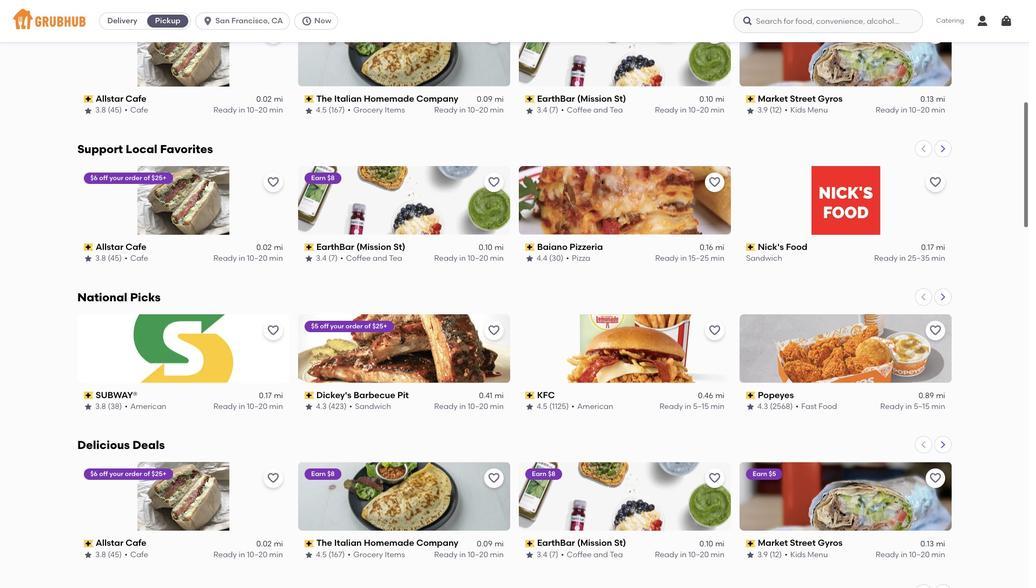 Task type: vqa. For each thing, say whether or not it's contained in the screenshot.
family
no



Task type: locate. For each thing, give the bounding box(es) containing it.
earn $8
[[311, 26, 335, 33], [311, 174, 335, 182], [311, 470, 335, 478], [532, 470, 555, 478]]

0 vertical spatial 0.09 mi
[[477, 95, 504, 104]]

1 vertical spatial st)
[[393, 242, 405, 252]]

earthbar (mission st) logo image
[[519, 18, 731, 86], [298, 166, 510, 235], [519, 462, 731, 531]]

2 (167) from the top
[[329, 550, 345, 560]]

sandwich
[[746, 254, 782, 263], [355, 402, 391, 411]]

0.09 for 2nd market street gyros logo
[[477, 539, 493, 549]]

company for third allstar cafe logo from the bottom
[[416, 93, 459, 104]]

1 vertical spatial 3.9
[[758, 550, 768, 560]]

1 earn $5 from the top
[[753, 26, 776, 33]]

4.4 (30)
[[537, 254, 564, 263]]

0 vertical spatial (mission
[[577, 93, 612, 104]]

3 $6 from the top
[[90, 470, 98, 478]]

1 vertical spatial (167)
[[329, 550, 345, 560]]

3 caret right icon image from the top
[[939, 441, 948, 449]]

earthbar
[[537, 93, 575, 104], [316, 242, 354, 252], [537, 538, 575, 548]]

in for "subway® logo"
[[239, 402, 245, 411]]

0 vertical spatial street
[[790, 93, 816, 104]]

2 0.09 from the top
[[477, 539, 493, 549]]

0 vertical spatial 0.17 mi
[[921, 243, 945, 252]]

subscription pass image
[[84, 95, 93, 103], [746, 95, 756, 103], [84, 392, 93, 399], [305, 392, 314, 399], [525, 392, 535, 399], [746, 540, 756, 547]]

allstar cafe
[[96, 93, 147, 104], [96, 242, 147, 252], [96, 538, 147, 548]]

deals
[[133, 439, 165, 452]]

ready in 5–15 min for popeyes
[[880, 402, 945, 411]]

0 vertical spatial caret left icon image
[[919, 144, 928, 153]]

caret right icon image for national picks
[[939, 293, 948, 301]]

in
[[239, 106, 245, 115], [459, 106, 466, 115], [680, 106, 687, 115], [901, 106, 907, 115], [239, 254, 245, 263], [459, 254, 466, 263], [680, 254, 687, 263], [900, 254, 906, 263], [239, 402, 245, 411], [459, 402, 466, 411], [685, 402, 691, 411], [906, 402, 912, 411], [239, 550, 245, 560], [459, 550, 466, 560], [680, 550, 687, 560], [901, 550, 907, 560]]

1 vertical spatial italian
[[334, 538, 362, 548]]

1 horizontal spatial svg image
[[743, 16, 753, 27]]

caret left icon image for delicious deals
[[919, 441, 928, 449]]

0.41 mi
[[479, 391, 504, 400]]

the italian homemade company
[[316, 93, 459, 104], [316, 538, 459, 548]]

2 american from the left
[[577, 402, 613, 411]]

american
[[130, 402, 166, 411], [577, 402, 613, 411]]

1 vertical spatial • kids menu
[[785, 550, 828, 560]]

allstar for support
[[96, 242, 123, 252]]

1 (12) from the top
[[770, 106, 782, 115]]

grocery
[[353, 106, 383, 115], [353, 550, 383, 560]]

0.89 mi
[[919, 391, 945, 400]]

1 homemade from the top
[[364, 93, 414, 104]]

american right (1125)
[[577, 402, 613, 411]]

grocery for third allstar cafe logo from the bottom
[[353, 106, 383, 115]]

(45) for delicious
[[108, 550, 122, 560]]

0 vertical spatial earn $5
[[753, 26, 776, 33]]

3.9
[[758, 106, 768, 115], [758, 550, 768, 560]]

fast
[[801, 402, 817, 411]]

1 vertical spatial kids
[[790, 550, 806, 560]]

3.9 (12)
[[758, 106, 782, 115], [758, 550, 782, 560]]

1 vertical spatial 0.02 mi
[[256, 243, 283, 252]]

1 street from the top
[[790, 93, 816, 104]]

2 4.3 from the left
[[758, 402, 768, 411]]

0.17
[[921, 243, 934, 252], [259, 391, 272, 400]]

earn $8 for third allstar cafe logo from the bottom
[[311, 26, 335, 33]]

1 vertical spatial gyros
[[818, 538, 843, 548]]

0.02 mi for support local favorites
[[256, 243, 283, 252]]

1 caret left icon image from the top
[[919, 144, 928, 153]]

food right fast
[[819, 402, 837, 411]]

1 grocery from the top
[[353, 106, 383, 115]]

4.5
[[316, 106, 327, 115], [537, 402, 548, 411], [316, 550, 327, 560]]

2 0.02 from the top
[[256, 243, 272, 252]]

pizza
[[572, 254, 590, 263]]

(mission for earthbar (mission st) logo for third allstar cafe logo from the bottom's the italian homemade company logo
[[577, 93, 612, 104]]

mi for kfc logo
[[715, 391, 725, 400]]

the italian homemade company logo image
[[298, 18, 510, 86], [298, 462, 510, 531]]

2 $6 from the top
[[90, 174, 98, 182]]

barbecue
[[354, 390, 395, 400]]

san francisco, ca button
[[195, 12, 294, 30]]

mi for third allstar cafe logo from the bottom's the italian homemade company logo
[[495, 95, 504, 104]]

1 the italian homemade company from the top
[[316, 93, 459, 104]]

the
[[316, 93, 332, 104], [316, 538, 332, 548]]

1 0.09 from the top
[[477, 95, 493, 104]]

min
[[269, 106, 283, 115], [490, 106, 504, 115], [711, 106, 725, 115], [932, 106, 945, 115], [269, 254, 283, 263], [490, 254, 504, 263], [711, 254, 725, 263], [932, 254, 945, 263], [269, 402, 283, 411], [490, 402, 504, 411], [711, 402, 725, 411], [932, 402, 945, 411], [269, 550, 283, 560], [490, 550, 504, 560], [711, 550, 725, 560], [932, 550, 945, 560]]

5–15 down '0.46'
[[693, 402, 709, 411]]

$6 off your order of $25+
[[90, 26, 166, 33], [90, 174, 166, 182], [90, 470, 166, 478]]

caret right icon image for delicious deals
[[939, 441, 948, 449]]

2 0.13 from the top
[[921, 539, 934, 549]]

$6 for delicious deals
[[90, 470, 98, 478]]

1 horizontal spatial sandwich
[[746, 254, 782, 263]]

2 • grocery items from the top
[[348, 550, 405, 560]]

of for nick's food logo
[[144, 174, 150, 182]]

0 vertical spatial sandwich
[[746, 254, 782, 263]]

2 the italian homemade company from the top
[[316, 538, 459, 548]]

0.13 mi for second market street gyros logo from the bottom of the page
[[921, 95, 945, 104]]

allstar for delicious
[[96, 538, 123, 548]]

in for popeyes logo
[[906, 402, 912, 411]]

$8
[[327, 26, 335, 33], [327, 174, 335, 182], [327, 470, 335, 478], [548, 470, 555, 478]]

san
[[215, 16, 230, 25]]

2 company from the top
[[416, 538, 459, 548]]

gyros for 2nd market street gyros logo subscription pass icon
[[818, 538, 843, 548]]

1 vertical spatial earthbar (mission st)
[[316, 242, 405, 252]]

1 vertical spatial 4.5
[[537, 402, 548, 411]]

1 allstar from the top
[[96, 93, 123, 104]]

kfc logo image
[[519, 314, 731, 383]]

delivery
[[107, 16, 137, 25]]

1 vertical spatial 0.02
[[256, 243, 272, 252]]

1 3.9 from the top
[[758, 106, 768, 115]]

0 vertical spatial 0.10 mi
[[700, 95, 725, 104]]

2 • cafe from the top
[[125, 254, 148, 263]]

2 vertical spatial st)
[[614, 538, 626, 548]]

2 vertical spatial (45)
[[108, 550, 122, 560]]

coffee
[[567, 106, 592, 115], [346, 254, 371, 263], [567, 550, 592, 560]]

3 allstar from the top
[[96, 538, 123, 548]]

2 • american from the left
[[572, 402, 613, 411]]

0.10 mi
[[700, 95, 725, 104], [479, 243, 504, 252], [700, 539, 725, 549]]

0 horizontal spatial svg image
[[202, 16, 213, 27]]

homemade for third allstar cafe logo from the bottom's the italian homemade company logo
[[364, 93, 414, 104]]

mi for "subway® logo"
[[274, 391, 283, 400]]

subway® logo image
[[77, 314, 290, 383]]

4.4
[[537, 254, 547, 263]]

company for allstar cafe logo related to deals
[[416, 538, 459, 548]]

1 4.3 from the left
[[316, 402, 327, 411]]

0 vertical spatial st)
[[614, 93, 626, 104]]

4.3 down popeyes
[[758, 402, 768, 411]]

save this restaurant button
[[264, 24, 283, 44], [484, 24, 504, 44], [705, 24, 725, 44], [926, 24, 945, 44], [264, 172, 283, 192], [484, 172, 504, 192], [705, 172, 725, 192], [926, 172, 945, 192], [264, 321, 283, 340], [484, 321, 504, 340], [705, 321, 725, 340], [926, 321, 945, 340], [264, 469, 283, 488], [484, 469, 504, 488], [705, 469, 725, 488], [926, 469, 945, 488]]

0.17 mi
[[921, 243, 945, 252], [259, 391, 283, 400]]

2 vertical spatial (mission
[[577, 538, 612, 548]]

0.41
[[479, 391, 493, 400]]

0.13
[[921, 95, 934, 104], [921, 539, 934, 549]]

1 italian from the top
[[334, 93, 362, 104]]

2 gyros from the top
[[818, 538, 843, 548]]

0 vertical spatial allstar cafe
[[96, 93, 147, 104]]

2 allstar cafe logo image from the top
[[138, 166, 229, 235]]

mi for nick's food logo
[[936, 243, 945, 252]]

2 kids from the top
[[790, 550, 806, 560]]

in for third allstar cafe logo from the bottom's the italian homemade company logo
[[459, 106, 466, 115]]

$6 down delicious
[[90, 470, 98, 478]]

2 vertical spatial 0.10 mi
[[700, 539, 725, 549]]

0 vertical spatial earthbar (mission st) logo image
[[519, 18, 731, 86]]

0 vertical spatial 4.5 (167)
[[316, 106, 345, 115]]

off
[[99, 26, 108, 33], [99, 174, 108, 182], [320, 322, 329, 330], [99, 470, 108, 478]]

your
[[109, 26, 123, 33], [109, 174, 123, 182], [330, 322, 344, 330], [109, 470, 123, 478]]

earn $5
[[753, 26, 776, 33], [753, 470, 776, 478]]

star icon image for the baiano pizzeria  logo on the right of page
[[525, 255, 534, 263]]

2 allstar cafe from the top
[[96, 242, 147, 252]]

star icon image
[[84, 106, 93, 115], [305, 106, 313, 115], [525, 106, 534, 115], [746, 106, 755, 115], [84, 255, 93, 263], [305, 255, 313, 263], [525, 255, 534, 263], [84, 403, 93, 411], [305, 403, 313, 411], [525, 403, 534, 411], [746, 403, 755, 411], [84, 551, 93, 560], [305, 551, 313, 560], [525, 551, 534, 560], [746, 551, 755, 560]]

1 the italian homemade company logo image from the top
[[298, 18, 510, 86]]

0 vertical spatial 0.13
[[921, 95, 934, 104]]

4.3 for dickey's barbecue pit
[[316, 402, 327, 411]]

svg image
[[1000, 15, 1013, 28], [301, 16, 312, 27]]

1 the from the top
[[316, 93, 332, 104]]

1 vertical spatial company
[[416, 538, 459, 548]]

0 vertical spatial menu
[[808, 106, 828, 115]]

0 vertical spatial 0.02
[[256, 95, 272, 104]]

star icon image for local allstar cafe logo
[[84, 255, 93, 263]]

allstar cafe logo image
[[138, 18, 229, 86], [138, 166, 229, 235], [138, 462, 229, 531]]

1 vertical spatial menu
[[808, 550, 828, 560]]

earthbar (mission st)
[[537, 93, 626, 104], [316, 242, 405, 252], [537, 538, 626, 548]]

save this restaurant image
[[267, 27, 280, 40], [488, 27, 501, 40], [708, 27, 721, 40], [267, 176, 280, 189], [488, 176, 501, 189], [708, 176, 721, 189], [929, 176, 942, 189], [488, 324, 501, 337], [708, 324, 721, 337], [488, 472, 501, 485], [929, 472, 942, 485]]

1 vertical spatial allstar cafe
[[96, 242, 147, 252]]

popeyes logo image
[[740, 314, 952, 383]]

2 street from the top
[[790, 538, 816, 548]]

subway®
[[96, 390, 138, 400]]

mi for allstar cafe logo related to deals
[[274, 539, 283, 549]]

1 market from the top
[[758, 93, 788, 104]]

0.10 for 2nd market street gyros logo
[[700, 539, 713, 549]]

2 3.9 (12) from the top
[[758, 550, 782, 560]]

1 horizontal spatial food
[[819, 402, 837, 411]]

0 horizontal spatial food
[[786, 242, 808, 252]]

•
[[125, 106, 128, 115], [348, 106, 351, 115], [561, 106, 564, 115], [785, 106, 788, 115], [125, 254, 128, 263], [340, 254, 343, 263], [566, 254, 569, 263], [125, 402, 128, 411], [349, 402, 352, 411], [572, 402, 575, 411], [796, 402, 799, 411], [125, 550, 128, 560], [348, 550, 351, 560], [561, 550, 564, 560], [785, 550, 788, 560]]

mi for dickey's barbecue pit logo
[[495, 391, 504, 400]]

2 the italian homemade company logo image from the top
[[298, 462, 510, 531]]

3 allstar cafe from the top
[[96, 538, 147, 548]]

market street gyros
[[758, 93, 843, 104], [758, 538, 843, 548]]

2 $6 off your order of $25+ from the top
[[90, 174, 166, 182]]

0 vertical spatial 0.17
[[921, 243, 934, 252]]

2 0.13 mi from the top
[[921, 539, 945, 549]]

2 grocery from the top
[[353, 550, 383, 560]]

mi for third allstar cafe logo from the bottom
[[274, 95, 283, 104]]

0 vertical spatial 3.8 (45)
[[95, 106, 122, 115]]

3.9 (12) for second market street gyros logo from the bottom of the page subscription pass icon
[[758, 106, 782, 115]]

(mission
[[577, 93, 612, 104], [356, 242, 391, 252], [577, 538, 612, 548]]

2 vertical spatial earthbar (mission st) logo image
[[519, 462, 731, 531]]

1 vertical spatial • grocery items
[[348, 550, 405, 560]]

1 vertical spatial (12)
[[770, 550, 782, 560]]

0 vertical spatial 0.09
[[477, 95, 493, 104]]

0 vertical spatial items
[[385, 106, 405, 115]]

0 vertical spatial earthbar (mission st)
[[537, 93, 626, 104]]

1 $6 from the top
[[90, 26, 98, 33]]

• american
[[125, 402, 166, 411], [572, 402, 613, 411]]

2 market street gyros logo image from the top
[[740, 462, 952, 531]]

2 vertical spatial and
[[594, 550, 608, 560]]

2 earn $5 from the top
[[753, 470, 776, 478]]

0 vertical spatial the
[[316, 93, 332, 104]]

0.02 mi for delicious deals
[[256, 539, 283, 549]]

subscription pass image
[[305, 95, 314, 103], [525, 95, 535, 103], [84, 243, 93, 251], [305, 243, 314, 251], [525, 243, 535, 251], [746, 243, 756, 251], [746, 392, 756, 399], [84, 540, 93, 547], [305, 540, 314, 547], [525, 540, 535, 547]]

1 • american from the left
[[125, 402, 166, 411]]

3 allstar cafe logo image from the top
[[138, 462, 229, 531]]

american right the (38)
[[130, 402, 166, 411]]

1 0.02 mi from the top
[[256, 95, 283, 104]]

• sandwich
[[349, 402, 391, 411]]

• kids menu for 2nd market street gyros logo
[[785, 550, 828, 560]]

2 italian from the top
[[334, 538, 362, 548]]

mi for earthbar (mission st) logo for third allstar cafe logo from the bottom's the italian homemade company logo
[[715, 95, 725, 104]]

3 3.8 (45) from the top
[[95, 550, 122, 560]]

0 vertical spatial $5
[[769, 26, 776, 33]]

$25+ for 2nd market street gyros logo
[[152, 470, 166, 478]]

and for 2nd market street gyros logo
[[594, 550, 608, 560]]

ready in 5–15 min down the 0.89
[[880, 402, 945, 411]]

ready in 5–15 min
[[660, 402, 725, 411], [880, 402, 945, 411]]

0 vertical spatial 3.4 (7)
[[537, 106, 558, 115]]

mi
[[274, 95, 283, 104], [495, 95, 504, 104], [715, 95, 725, 104], [936, 95, 945, 104], [274, 243, 283, 252], [495, 243, 504, 252], [715, 243, 725, 252], [936, 243, 945, 252], [274, 391, 283, 400], [495, 391, 504, 400], [715, 391, 725, 400], [936, 391, 945, 400], [274, 539, 283, 549], [495, 539, 504, 549], [715, 539, 725, 549], [936, 539, 945, 549]]

• grocery items
[[348, 106, 405, 115], [348, 550, 405, 560]]

gyros
[[818, 93, 843, 104], [818, 538, 843, 548]]

(mission for earthbar (mission st) logo associated with the italian homemade company logo for allstar cafe logo related to deals
[[577, 538, 612, 548]]

cafe
[[126, 93, 147, 104], [130, 106, 148, 115], [126, 242, 147, 252], [130, 254, 148, 263], [126, 538, 147, 548], [130, 550, 148, 560]]

1 vertical spatial 0.17
[[259, 391, 272, 400]]

market
[[758, 93, 788, 104], [758, 538, 788, 548]]

0 vertical spatial the italian homemade company
[[316, 93, 459, 104]]

0.09 for second market street gyros logo from the bottom of the page
[[477, 95, 493, 104]]

coffee for allstar cafe logo related to deals
[[567, 550, 592, 560]]

company
[[416, 93, 459, 104], [416, 538, 459, 548]]

1 vertical spatial homemade
[[364, 538, 414, 548]]

3.8 for national
[[95, 402, 106, 411]]

2 3.8 from the top
[[95, 254, 106, 263]]

1 gyros from the top
[[818, 93, 843, 104]]

2 0.02 mi from the top
[[256, 243, 283, 252]]

1 vertical spatial 0.13
[[921, 539, 934, 549]]

star icon image for 2nd market street gyros logo
[[746, 551, 755, 560]]

1 horizontal spatial 0.17
[[921, 243, 934, 252]]

1 vertical spatial (7)
[[328, 254, 338, 263]]

4.5 (167) for 2nd market street gyros logo
[[316, 550, 345, 560]]

2 vertical spatial 3.8 (45)
[[95, 550, 122, 560]]

ready in 5–15 min down '0.46'
[[660, 402, 725, 411]]

(45)
[[108, 106, 122, 115], [108, 254, 122, 263], [108, 550, 122, 560]]

street
[[790, 93, 816, 104], [790, 538, 816, 548]]

0 vertical spatial (12)
[[770, 106, 782, 115]]

catering button
[[929, 9, 972, 33]]

1 vertical spatial allstar
[[96, 242, 123, 252]]

0.13 mi for 2nd market street gyros logo
[[921, 539, 945, 549]]

1 menu from the top
[[808, 106, 828, 115]]

5–15 down the 0.89
[[914, 402, 930, 411]]

3 • cafe from the top
[[125, 550, 148, 560]]

1 company from the top
[[416, 93, 459, 104]]

1 0.02 from the top
[[256, 95, 272, 104]]

$6 off your order of $25+ down the 'delivery'
[[90, 26, 166, 33]]

in for 2nd market street gyros logo
[[901, 550, 907, 560]]

4 3.8 from the top
[[95, 550, 106, 560]]

1 kids from the top
[[790, 106, 806, 115]]

0.10 for second market street gyros logo from the bottom of the page
[[700, 95, 713, 104]]

0.09
[[477, 95, 493, 104], [477, 539, 493, 549]]

2 menu from the top
[[808, 550, 828, 560]]

sandwich down nick's
[[746, 254, 782, 263]]

• fast food
[[796, 402, 837, 411]]

2 0.09 mi from the top
[[477, 539, 504, 549]]

3 $6 off your order of $25+ from the top
[[90, 470, 166, 478]]

1 vertical spatial tea
[[389, 254, 402, 263]]

mi for the italian homemade company logo for allstar cafe logo related to deals
[[495, 539, 504, 549]]

0 vertical spatial company
[[416, 93, 459, 104]]

1 vertical spatial caret left icon image
[[919, 293, 928, 301]]

earn
[[311, 26, 326, 33], [753, 26, 767, 33], [311, 174, 326, 182], [311, 470, 326, 478], [532, 470, 547, 478], [753, 470, 767, 478]]

1 vertical spatial street
[[790, 538, 816, 548]]

$6 left delivery button
[[90, 26, 98, 33]]

0 vertical spatial 3.9
[[758, 106, 768, 115]]

subscription pass image for kfc logo
[[525, 392, 535, 399]]

2 vertical spatial tea
[[610, 550, 623, 560]]

2 vertical spatial 3.4
[[537, 550, 547, 560]]

off for third allstar cafe logo from the bottom
[[99, 26, 108, 33]]

$6
[[90, 26, 98, 33], [90, 174, 98, 182], [90, 470, 98, 478]]

1 3.8 from the top
[[95, 106, 106, 115]]

(167)
[[329, 106, 345, 115], [329, 550, 345, 560]]

2 homemade from the top
[[364, 538, 414, 548]]

1 caret right icon image from the top
[[939, 144, 948, 153]]

4.3 left (423) in the left bottom of the page
[[316, 402, 327, 411]]

• pizza
[[566, 254, 590, 263]]

2 vertical spatial $6
[[90, 470, 98, 478]]

and
[[594, 106, 608, 115], [373, 254, 387, 263], [594, 550, 608, 560]]

$6 off your order of $25+ down local
[[90, 174, 166, 182]]

2 ready in 5–15 min from the left
[[880, 402, 945, 411]]

your for local allstar cafe logo
[[109, 174, 123, 182]]

$6 down support at the top of the page
[[90, 174, 98, 182]]

1 • grocery items from the top
[[348, 106, 405, 115]]

2 caret left icon image from the top
[[919, 293, 928, 301]]

1 vertical spatial 0.17 mi
[[259, 391, 283, 400]]

0 vertical spatial • coffee and tea
[[561, 106, 623, 115]]

(167) for third allstar cafe logo from the bottom's the italian homemade company logo
[[329, 106, 345, 115]]

market street gyros logo image
[[740, 18, 952, 86], [740, 462, 952, 531]]

2 vertical spatial $5
[[769, 470, 776, 478]]

4.5 (167)
[[316, 106, 345, 115], [316, 550, 345, 560]]

pickup button
[[145, 12, 191, 30]]

the italian homemade company for third allstar cafe logo from the bottom
[[316, 93, 459, 104]]

1 allstar cafe logo image from the top
[[138, 18, 229, 86]]

1 • kids menu from the top
[[785, 106, 828, 115]]

italian for third allstar cafe logo from the bottom's the italian homemade company logo
[[334, 93, 362, 104]]

the for allstar cafe logo related to deals
[[316, 538, 332, 548]]

2 3.9 from the top
[[758, 550, 768, 560]]

0.09 mi for second market street gyros logo from the bottom of the page
[[477, 95, 504, 104]]

star icon image for "subway® logo"
[[84, 403, 93, 411]]

1 vertical spatial $6
[[90, 174, 98, 182]]

0 horizontal spatial svg image
[[301, 16, 312, 27]]

1 vertical spatial market street gyros logo image
[[740, 462, 952, 531]]

svg image
[[976, 15, 989, 28], [202, 16, 213, 27], [743, 16, 753, 27]]

francisco,
[[231, 16, 270, 25]]

sandwich down the barbecue
[[355, 402, 391, 411]]

st) for star icon corresponding to earthbar (mission st) logo for third allstar cafe logo from the bottom's the italian homemade company logo
[[614, 93, 626, 104]]

• american right (1125)
[[572, 402, 613, 411]]

support local favorites
[[77, 142, 213, 156]]

2 the from the top
[[316, 538, 332, 548]]

• kids menu
[[785, 106, 828, 115], [785, 550, 828, 560]]

3 3.8 from the top
[[95, 402, 106, 411]]

1 ready in 5–15 min from the left
[[660, 402, 725, 411]]

1 american from the left
[[130, 402, 166, 411]]

2 vertical spatial 0.02
[[256, 539, 272, 549]]

in for the italian homemade company logo for allstar cafe logo related to deals
[[459, 550, 466, 560]]

• coffee and tea
[[561, 106, 623, 115], [340, 254, 402, 263], [561, 550, 623, 560]]

save this restaurant image
[[929, 27, 942, 40], [267, 324, 280, 337], [929, 324, 942, 337], [267, 472, 280, 485], [708, 472, 721, 485]]

homemade
[[364, 93, 414, 104], [364, 538, 414, 548]]

1 • cafe from the top
[[125, 106, 148, 115]]

1 5–15 from the left
[[693, 402, 709, 411]]

1 vertical spatial earn $5
[[753, 470, 776, 478]]

0.09 mi
[[477, 95, 504, 104], [477, 539, 504, 549]]

food right nick's
[[786, 242, 808, 252]]

4.5 (167) for second market street gyros logo from the bottom of the page
[[316, 106, 345, 115]]

1 vertical spatial market
[[758, 538, 788, 548]]

$6 off your order of $25+ down delicious deals
[[90, 470, 166, 478]]

0.02
[[256, 95, 272, 104], [256, 243, 272, 252], [256, 539, 272, 549]]

1 0.09 mi from the top
[[477, 95, 504, 104]]

$5
[[769, 26, 776, 33], [311, 322, 318, 330], [769, 470, 776, 478]]

0.46
[[698, 391, 713, 400]]

1 0.13 from the top
[[921, 95, 934, 104]]

1 3.9 (12) from the top
[[758, 106, 782, 115]]

2 allstar from the top
[[96, 242, 123, 252]]

3.8 for delicious
[[95, 550, 106, 560]]

2 3.8 (45) from the top
[[95, 254, 122, 263]]

0 vertical spatial $6 off your order of $25+
[[90, 26, 166, 33]]

gyros for second market street gyros logo from the bottom of the page subscription pass icon
[[818, 93, 843, 104]]

0.10 mi for second market street gyros logo from the bottom of the page
[[700, 95, 725, 104]]

catering
[[936, 17, 964, 25]]

0.02 mi
[[256, 95, 283, 104], [256, 243, 283, 252], [256, 539, 283, 549]]

0 horizontal spatial 5–15
[[693, 402, 709, 411]]

1 vertical spatial the
[[316, 538, 332, 548]]

mi for the baiano pizzeria  logo on the right of page
[[715, 243, 725, 252]]

2 vertical spatial 0.10
[[700, 539, 713, 549]]

3 (45) from the top
[[108, 550, 122, 560]]

3.4
[[537, 106, 547, 115], [316, 254, 327, 263], [537, 550, 547, 560]]

$5 for earthbar (mission st) logo associated with the italian homemade company logo for allstar cafe logo related to deals
[[769, 470, 776, 478]]

2 items from the top
[[385, 550, 405, 560]]

kids for second market street gyros logo from the bottom of the page subscription pass icon
[[790, 106, 806, 115]]

2 vertical spatial caret left icon image
[[919, 441, 928, 449]]

2 vertical spatial 3.4 (7)
[[537, 550, 558, 560]]

order for dickey's barbecue pit logo
[[346, 322, 363, 330]]

star icon image for third allstar cafe logo from the bottom's the italian homemade company logo
[[305, 106, 313, 115]]

0.02 for delicious deals
[[256, 539, 272, 549]]

st)
[[614, 93, 626, 104], [393, 242, 405, 252], [614, 538, 626, 548]]

2 caret right icon image from the top
[[939, 293, 948, 301]]

caret right icon image
[[939, 144, 948, 153], [939, 293, 948, 301], [939, 441, 948, 449]]

25–35
[[908, 254, 930, 263]]

0 vertical spatial grocery
[[353, 106, 383, 115]]

0 vertical spatial • cafe
[[125, 106, 148, 115]]

3 caret left icon image from the top
[[919, 441, 928, 449]]

1 0.13 mi from the top
[[921, 95, 945, 104]]

1 (167) from the top
[[329, 106, 345, 115]]

2 market from the top
[[758, 538, 788, 548]]

0 vertical spatial $6
[[90, 26, 98, 33]]

• american right the (38)
[[125, 402, 166, 411]]

2 (45) from the top
[[108, 254, 122, 263]]

earn $8 for allstar cafe logo related to deals
[[311, 470, 335, 478]]

ready in 10–20 min
[[213, 106, 283, 115], [434, 106, 504, 115], [655, 106, 725, 115], [876, 106, 945, 115], [213, 254, 283, 263], [434, 254, 504, 263], [213, 402, 283, 411], [434, 402, 504, 411], [213, 550, 283, 560], [434, 550, 504, 560], [655, 550, 725, 560], [876, 550, 945, 560]]

0 vertical spatial and
[[594, 106, 608, 115]]

1 4.5 (167) from the top
[[316, 106, 345, 115]]

of
[[144, 26, 150, 33], [144, 174, 150, 182], [364, 322, 371, 330], [144, 470, 150, 478]]

mi for 2nd market street gyros logo
[[936, 539, 945, 549]]

1 horizontal spatial 0.17 mi
[[921, 243, 945, 252]]

2 5–15 from the left
[[914, 402, 930, 411]]

0 vertical spatial tea
[[610, 106, 623, 115]]

2 • kids menu from the top
[[785, 550, 828, 560]]

2 (12) from the top
[[770, 550, 782, 560]]

4.3
[[316, 402, 327, 411], [758, 402, 768, 411]]

1 vertical spatial market street gyros
[[758, 538, 843, 548]]

order for local allstar cafe logo
[[125, 174, 142, 182]]

caret left icon image
[[919, 144, 928, 153], [919, 293, 928, 301], [919, 441, 928, 449]]

• cafe for deals
[[125, 550, 148, 560]]

2 vertical spatial $6 off your order of $25+
[[90, 470, 166, 478]]

2 vertical spatial allstar
[[96, 538, 123, 548]]



Task type: describe. For each thing, give the bounding box(es) containing it.
save this restaurant image for allstar cafe
[[267, 472, 280, 485]]

subscription pass image for 2nd market street gyros logo
[[746, 540, 756, 547]]

now
[[314, 16, 331, 25]]

delicious deals
[[77, 439, 165, 452]]

0.13 for 2nd market street gyros logo
[[921, 539, 934, 549]]

and for second market street gyros logo from the bottom of the page
[[594, 106, 608, 115]]

star icon image for second market street gyros logo from the bottom of the page
[[746, 106, 755, 115]]

3.8 for support
[[95, 254, 106, 263]]

star icon image for the italian homemade company logo for allstar cafe logo related to deals
[[305, 551, 313, 560]]

0.17 mi for subway®
[[259, 391, 283, 400]]

1 vertical spatial and
[[373, 254, 387, 263]]

now button
[[294, 12, 343, 30]]

baiano
[[537, 242, 568, 252]]

nick's food logo image
[[811, 166, 880, 235]]

baiano pizzeria
[[537, 242, 603, 252]]

1 vertical spatial 0.10
[[479, 243, 493, 252]]

1 vertical spatial food
[[819, 402, 837, 411]]

nick's
[[758, 242, 784, 252]]

delicious
[[77, 439, 130, 452]]

$6 for support local favorites
[[90, 174, 98, 182]]

allstar cafe for delicious
[[96, 538, 147, 548]]

1 market street gyros from the top
[[758, 93, 843, 104]]

• kids menu for second market street gyros logo from the bottom of the page
[[785, 106, 828, 115]]

pit
[[397, 390, 409, 400]]

(30)
[[549, 254, 564, 263]]

3.4 (7) for 2nd market street gyros logo
[[537, 550, 558, 560]]

2 horizontal spatial svg image
[[976, 15, 989, 28]]

dickey's barbecue pit logo image
[[298, 314, 510, 383]]

in for the baiano pizzeria  logo on the right of page
[[680, 254, 687, 263]]

mi for earthbar (mission st) logo to the middle
[[495, 243, 504, 252]]

tea for third allstar cafe logo from the bottom's the italian homemade company logo
[[610, 106, 623, 115]]

earthbar (mission st) logo image for the italian homemade company logo for allstar cafe logo related to deals
[[519, 462, 731, 531]]

3.9 for 2nd market street gyros logo subscription pass icon
[[758, 550, 768, 560]]

0.16 mi
[[700, 243, 725, 252]]

in for dickey's barbecue pit logo
[[459, 402, 466, 411]]

national picks
[[77, 290, 161, 304]]

in for second market street gyros logo from the bottom of the page
[[901, 106, 907, 115]]

delivery button
[[100, 12, 145, 30]]

1 3.8 (45) from the top
[[95, 106, 122, 115]]

the italian homemade company logo image for third allstar cafe logo from the bottom
[[298, 18, 510, 86]]

(1125)
[[549, 402, 569, 411]]

0 vertical spatial 3.4
[[537, 106, 547, 115]]

star icon image for earthbar (mission st) logo to the middle
[[305, 255, 313, 263]]

• coffee and tea for third allstar cafe logo from the bottom
[[561, 106, 623, 115]]

market for 2nd market street gyros logo subscription pass icon
[[758, 538, 788, 548]]

in for allstar cafe logo related to deals
[[239, 550, 245, 560]]

• american for kfc
[[572, 402, 613, 411]]

off for local allstar cafe logo
[[99, 174, 108, 182]]

market for second market street gyros logo from the bottom of the page subscription pass icon
[[758, 93, 788, 104]]

star icon image for dickey's barbecue pit logo
[[305, 403, 313, 411]]

0.89
[[919, 391, 934, 400]]

support
[[77, 142, 123, 156]]

star icon image for earthbar (mission st) logo associated with the italian homemade company logo for allstar cafe logo related to deals
[[525, 551, 534, 560]]

4.3 (423)
[[316, 402, 347, 411]]

earn $8 for local allstar cafe logo
[[311, 174, 335, 182]]

your for allstar cafe logo related to deals
[[109, 470, 123, 478]]

(45) for support
[[108, 254, 122, 263]]

$25+ for second market street gyros logo from the bottom of the page
[[152, 26, 166, 33]]

american for kfc
[[577, 402, 613, 411]]

1 vertical spatial 3.4 (7)
[[316, 254, 338, 263]]

local
[[126, 142, 157, 156]]

st) for earthbar (mission st) logo associated with the italian homemade company logo for allstar cafe logo related to deals's star icon
[[614, 538, 626, 548]]

popeyes
[[758, 390, 794, 400]]

1 $6 off your order of $25+ from the top
[[90, 26, 166, 33]]

1 vertical spatial earthbar (mission st) logo image
[[298, 166, 510, 235]]

baiano pizzeria  logo image
[[519, 166, 731, 235]]

menu for second market street gyros logo from the bottom of the page subscription pass icon
[[808, 106, 828, 115]]

main navigation navigation
[[0, 0, 1029, 42]]

2 market street gyros from the top
[[758, 538, 843, 548]]

svg image inside the san francisco, ca button
[[202, 16, 213, 27]]

american for subway®
[[130, 402, 166, 411]]

1 vertical spatial earthbar
[[316, 242, 354, 252]]

san francisco, ca
[[215, 16, 283, 25]]

0.46 mi
[[698, 391, 725, 400]]

dickey's barbecue pit
[[316, 390, 409, 400]]

the italian homemade company for allstar cafe logo related to deals
[[316, 538, 459, 548]]

(12) for second market street gyros logo from the bottom of the page subscription pass icon
[[770, 106, 782, 115]]

items for the italian homemade company logo for allstar cafe logo related to deals
[[385, 550, 405, 560]]

earthbar for second market street gyros logo from the bottom of the page
[[537, 93, 575, 104]]

street for second market street gyros logo from the bottom of the page subscription pass icon
[[790, 93, 816, 104]]

your for third allstar cafe logo from the bottom
[[109, 26, 123, 33]]

kfc
[[537, 390, 555, 400]]

3.8 (38)
[[95, 402, 122, 411]]

picks
[[130, 290, 161, 304]]

5–15 for kfc
[[693, 402, 709, 411]]

earn $5 for 2nd market street gyros logo
[[753, 470, 776, 478]]

ready in 15–25 min
[[655, 254, 725, 263]]

0.16
[[700, 243, 713, 252]]

national
[[77, 290, 127, 304]]

coffee for third allstar cafe logo from the bottom
[[567, 106, 592, 115]]

Search for food, convenience, alcohol... search field
[[734, 9, 923, 33]]

in for local allstar cafe logo
[[239, 254, 245, 263]]

$5 off your order of $25+
[[311, 322, 387, 330]]

15–25
[[689, 254, 709, 263]]

star icon image for popeyes logo
[[746, 403, 755, 411]]

st) for star icon associated with earthbar (mission st) logo to the middle
[[393, 242, 405, 252]]

mi for earthbar (mission st) logo associated with the italian homemade company logo for allstar cafe logo related to deals
[[715, 539, 725, 549]]

4.5 (1125)
[[537, 402, 569, 411]]

0.02 for support local favorites
[[256, 243, 272, 252]]

ca
[[272, 16, 283, 25]]

4.3 (2568)
[[758, 402, 793, 411]]

1 allstar cafe from the top
[[96, 93, 147, 104]]

svg image inside now button
[[301, 16, 312, 27]]

3.4 (7) for second market street gyros logo from the bottom of the page
[[537, 106, 558, 115]]

street for 2nd market street gyros logo subscription pass icon
[[790, 538, 816, 548]]

italian for the italian homemade company logo for allstar cafe logo related to deals
[[334, 538, 362, 548]]

ready in 5–15 min for kfc
[[660, 402, 725, 411]]

$25+ for nick's food logo
[[152, 174, 166, 182]]

1 market street gyros logo image from the top
[[740, 18, 952, 86]]

mi for local allstar cafe logo
[[274, 243, 283, 252]]

1 horizontal spatial svg image
[[1000, 15, 1013, 28]]

1 (45) from the top
[[108, 106, 122, 115]]

in for kfc logo
[[685, 402, 691, 411]]

1 vertical spatial sandwich
[[355, 402, 391, 411]]

earn $5 for second market street gyros logo from the bottom of the page
[[753, 26, 776, 33]]

• grocery items for third allstar cafe logo from the bottom
[[348, 106, 405, 115]]

ready in 25–35 min
[[874, 254, 945, 263]]

3.8 (45) for delicious
[[95, 550, 122, 560]]

star icon image for allstar cafe logo related to deals
[[84, 551, 93, 560]]

0.09 mi for 2nd market street gyros logo
[[477, 539, 504, 549]]

earthbar for 2nd market street gyros logo
[[537, 538, 575, 548]]

dickey's
[[316, 390, 352, 400]]

mi for second market street gyros logo from the bottom of the page
[[936, 95, 945, 104]]

nick's food
[[758, 242, 808, 252]]

homemade for the italian homemade company logo for allstar cafe logo related to deals
[[364, 538, 414, 548]]

(423)
[[328, 402, 347, 411]]

(38)
[[108, 402, 122, 411]]

1 vertical spatial 0.10 mi
[[479, 243, 504, 252]]

the italian homemade company logo image for allstar cafe logo related to deals
[[298, 462, 510, 531]]

• grocery items for allstar cafe logo related to deals
[[348, 550, 405, 560]]

1 vertical spatial 3.4
[[316, 254, 327, 263]]

1 vertical spatial • coffee and tea
[[340, 254, 402, 263]]

off for dickey's barbecue pit logo
[[320, 322, 329, 330]]

$5 for earthbar (mission st) logo for third allstar cafe logo from the bottom's the italian homemade company logo
[[769, 26, 776, 33]]

subscription pass image for second market street gyros logo from the bottom of the page
[[746, 95, 756, 103]]

1 vertical spatial $5
[[311, 322, 318, 330]]

(2568)
[[770, 402, 793, 411]]

allstar cafe logo image for deals
[[138, 462, 229, 531]]

0.17 for subway®
[[259, 391, 272, 400]]

pizzeria
[[570, 242, 603, 252]]

save this restaurant image for market street gyros
[[929, 27, 942, 40]]

favorites
[[160, 142, 213, 156]]

pickup
[[155, 16, 181, 25]]

1 vertical spatial coffee
[[346, 254, 371, 263]]



